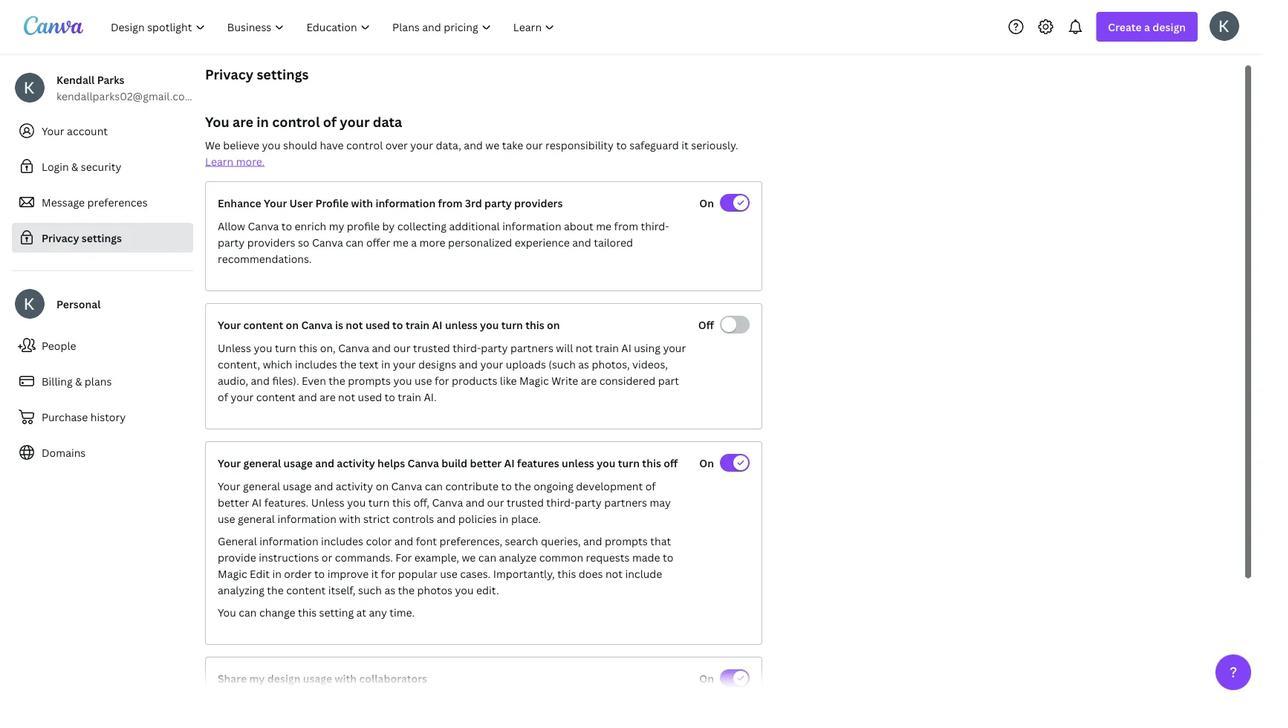 Task type: locate. For each thing, give the bounding box(es) containing it.
used down text
[[358, 390, 382, 404]]

you
[[262, 138, 281, 152], [480, 318, 499, 332], [254, 341, 272, 355], [393, 373, 412, 388], [597, 456, 616, 470], [347, 495, 366, 509], [455, 583, 474, 597]]

our up policies on the left bottom of the page
[[487, 495, 504, 509]]

like
[[500, 373, 517, 388]]

helps
[[378, 456, 405, 470]]

importantly,
[[493, 567, 555, 581]]

magic inside general information includes color and font preferences, search queries, and prompts that provide instructions or commands. for example, we can analyze common requests made to magic edit in order to improve it for popular use cases. importantly, this does not include analyzing the content itself, such as the photos you edit.
[[218, 567, 247, 581]]

considered
[[599, 373, 656, 388]]

you inside the your general usage and activity on canva can contribute to the ongoing development of better ai features. unless you turn this off, canva and our trusted third-party partners may use general information with strict controls and policies in place.
[[347, 495, 366, 509]]

requests
[[586, 550, 630, 564]]

using
[[634, 341, 661, 355]]

settings up you are in control of your data
[[257, 65, 309, 83]]

magic
[[519, 373, 549, 388], [218, 567, 247, 581]]

(such
[[549, 357, 576, 371]]

1 horizontal spatial on
[[376, 479, 389, 493]]

design inside dropdown button
[[1153, 20, 1186, 34]]

2 horizontal spatial third-
[[641, 219, 669, 233]]

content inside unless you turn this on, canva and our trusted third-party partners will not train ai using your content, which includes the text in your designs and your uploads (such as photos, videos, audio, and files). even the prompts you use for products like magic write are considered part of your content and are not used to train ai.
[[256, 390, 296, 404]]

your inside your account link
[[42, 124, 64, 138]]

0 horizontal spatial it
[[371, 567, 378, 581]]

1 vertical spatial design
[[267, 671, 301, 686]]

includes up even
[[295, 357, 337, 371]]

your down audio,
[[231, 390, 254, 404]]

0 horizontal spatial control
[[272, 113, 320, 131]]

0 vertical spatial activity
[[337, 456, 375, 470]]

in up believe
[[257, 113, 269, 131]]

and inside allow canva to enrich my profile by collecting additional information about me from third- party providers so canva can offer me a more personalized experience and tailored recommendations.
[[572, 235, 591, 249]]

1 horizontal spatial unless
[[562, 456, 594, 470]]

on up the will
[[547, 318, 560, 332]]

design for my
[[267, 671, 301, 686]]

better up contribute
[[470, 456, 502, 470]]

1 vertical spatial with
[[339, 512, 361, 526]]

for
[[435, 373, 449, 388], [381, 567, 396, 581]]

0 vertical spatial used
[[366, 318, 390, 332]]

2 on from the top
[[700, 456, 714, 470]]

2 vertical spatial general
[[238, 512, 275, 526]]

providers
[[514, 196, 563, 210], [247, 235, 295, 249]]

the left text
[[340, 357, 356, 371]]

0 vertical spatial from
[[438, 196, 463, 210]]

ai left features.
[[252, 495, 262, 509]]

the inside the your general usage and activity on canva can contribute to the ongoing development of better ai features. unless you turn this off, canva and our trusted third-party partners may use general information with strict controls and policies in place.
[[514, 479, 531, 493]]

0 vertical spatial includes
[[295, 357, 337, 371]]

from left 3rd
[[438, 196, 463, 210]]

turn inside unless you turn this on, canva and our trusted third-party partners will not train ai using your content, which includes the text in your designs and your uploads (such as photos, videos, audio, and files). even the prompts you use for products like magic write are considered part of your content and are not used to train ai.
[[275, 341, 296, 355]]

ongoing
[[534, 479, 574, 493]]

1 horizontal spatial trusted
[[507, 495, 544, 509]]

2 vertical spatial content
[[286, 583, 326, 597]]

such
[[358, 583, 382, 597]]

0 vertical spatial privacy
[[205, 65, 254, 83]]

a right "create"
[[1144, 20, 1150, 34]]

1 horizontal spatial are
[[320, 390, 336, 404]]

and up "for"
[[394, 534, 413, 548]]

use down the example,
[[440, 567, 458, 581]]

design right share
[[267, 671, 301, 686]]

prompts inside general information includes color and font preferences, search queries, and prompts that provide instructions or commands. for example, we can analyze common requests made to magic edit in order to improve it for popular use cases. importantly, this does not include analyzing the content itself, such as the photos you edit.
[[605, 534, 648, 548]]

usage inside the your general usage and activity on canva can contribute to the ongoing development of better ai features. unless you turn this off, canva and our trusted third-party partners may use general information with strict controls and policies in place.
[[283, 479, 312, 493]]

1 vertical spatial used
[[358, 390, 382, 404]]

we inside general information includes color and font preferences, search queries, and prompts that provide instructions or commands. for example, we can analyze common requests made to magic edit in order to improve it for popular use cases. importantly, this does not include analyzing the content itself, such as the photos you edit.
[[462, 550, 476, 564]]

have
[[320, 138, 344, 152]]

we left take
[[485, 138, 500, 152]]

in right text
[[381, 357, 390, 371]]

our right take
[[526, 138, 543, 152]]

0 horizontal spatial a
[[411, 235, 417, 249]]

on inside the your general usage and activity on canva can contribute to the ongoing development of better ai features. unless you turn this off, canva and our trusted third-party partners may use general information with strict controls and policies in place.
[[376, 479, 389, 493]]

are right write
[[581, 373, 597, 388]]

1 horizontal spatial unless
[[311, 495, 345, 509]]

0 vertical spatial use
[[415, 373, 432, 388]]

to inside the your general usage and activity on canva can contribute to the ongoing development of better ai features. unless you turn this off, canva and our trusted third-party partners may use general information with strict controls and policies in place.
[[501, 479, 512, 493]]

1 vertical spatial for
[[381, 567, 396, 581]]

party down allow
[[218, 235, 245, 249]]

canva down enrich
[[312, 235, 343, 249]]

can up cases.
[[478, 550, 496, 564]]

general
[[243, 456, 281, 470], [243, 479, 280, 493], [238, 512, 275, 526]]

0 vertical spatial as
[[578, 357, 589, 371]]

1 vertical spatial our
[[393, 341, 411, 355]]

analyzing
[[218, 583, 264, 597]]

development
[[576, 479, 643, 493]]

activity
[[337, 456, 375, 470], [336, 479, 373, 493]]

provide
[[218, 550, 256, 564]]

1 horizontal spatial privacy
[[205, 65, 254, 83]]

0 vertical spatial prompts
[[348, 373, 391, 388]]

we
[[205, 138, 221, 152]]

1 horizontal spatial as
[[578, 357, 589, 371]]

information inside general information includes color and font preferences, search queries, and prompts that provide instructions or commands. for example, we can analyze common requests made to magic edit in order to improve it for popular use cases. importantly, this does not include analyzing the content itself, such as the photos you edit.
[[259, 534, 319, 548]]

partners down development
[[604, 495, 647, 509]]

0 horizontal spatial settings
[[82, 231, 122, 245]]

data
[[373, 113, 402, 131]]

for down "for"
[[381, 567, 396, 581]]

train left ai.
[[398, 390, 421, 404]]

canva up text
[[338, 341, 369, 355]]

plans
[[85, 374, 112, 388]]

in
[[257, 113, 269, 131], [381, 357, 390, 371], [499, 512, 509, 526], [272, 567, 282, 581]]

collecting
[[397, 219, 447, 233]]

videos,
[[632, 357, 668, 371]]

use up general
[[218, 512, 235, 526]]

trusted inside the your general usage and activity on canva can contribute to the ongoing development of better ai features. unless you turn this off, canva and our trusted third-party partners may use general information with strict controls and policies in place.
[[507, 495, 544, 509]]

our inside the your general usage and activity on canva can contribute to the ongoing development of better ai features. unless you turn this off, canva and our trusted third-party partners may use general information with strict controls and policies in place.
[[487, 495, 504, 509]]

control left over
[[346, 138, 383, 152]]

magic inside unless you turn this on, canva and our trusted third-party partners will not train ai using your content, which includes the text in your designs and your uploads (such as photos, videos, audio, and files). even the prompts you use for products like magic write are considered part of your content and are not used to train ai.
[[519, 373, 549, 388]]

to down or
[[314, 567, 325, 581]]

data,
[[436, 138, 461, 152]]

information down features.
[[277, 512, 337, 526]]

0 horizontal spatial unless
[[218, 341, 251, 355]]

1 horizontal spatial me
[[596, 219, 612, 233]]

1 vertical spatial general
[[243, 479, 280, 493]]

1 horizontal spatial magic
[[519, 373, 549, 388]]

turn
[[501, 318, 523, 332], [275, 341, 296, 355], [618, 456, 640, 470], [368, 495, 390, 509]]

usage
[[284, 456, 313, 470], [283, 479, 312, 493], [303, 671, 332, 686]]

this left on,
[[299, 341, 318, 355]]

to right contribute
[[501, 479, 512, 493]]

does
[[579, 567, 603, 581]]

partners
[[511, 341, 554, 355], [604, 495, 647, 509]]

trusted up designs
[[413, 341, 450, 355]]

in inside unless you turn this on, canva and our trusted third-party partners will not train ai using your content, which includes the text in your designs and your uploads (such as photos, videos, audio, and files). even the prompts you use for products like magic write are considered part of your content and are not used to train ai.
[[381, 357, 390, 371]]

time.
[[390, 605, 415, 619]]

design for a
[[1153, 20, 1186, 34]]

0 vertical spatial control
[[272, 113, 320, 131]]

third- inside the your general usage and activity on canva can contribute to the ongoing development of better ai features. unless you turn this off, canva and our trusted third-party partners may use general information with strict controls and policies in place.
[[546, 495, 575, 509]]

share
[[218, 671, 247, 686]]

design
[[1153, 20, 1186, 34], [267, 671, 301, 686]]

the down popular
[[398, 583, 415, 597]]

we down preferences,
[[462, 550, 476, 564]]

0 vertical spatial we
[[485, 138, 500, 152]]

with left strict
[[339, 512, 361, 526]]

we believe you should have control over your data, and we take our responsibility to safeguard it seriously. learn more.
[[205, 138, 738, 168]]

itself,
[[328, 583, 356, 597]]

privacy down message
[[42, 231, 79, 245]]

with up profile
[[351, 196, 373, 210]]

you down analyzing at the bottom of page
[[218, 605, 236, 619]]

or
[[322, 550, 332, 564]]

you up the we
[[205, 113, 229, 131]]

2 horizontal spatial of
[[646, 479, 656, 493]]

and right "data,"
[[464, 138, 483, 152]]

safeguard
[[630, 138, 679, 152]]

used inside unless you turn this on, canva and our trusted third-party partners will not train ai using your content, which includes the text in your designs and your uploads (such as photos, videos, audio, and files). even the prompts you use for products like magic write are considered part of your content and are not used to train ai.
[[358, 390, 382, 404]]

&
[[71, 159, 78, 174], [75, 374, 82, 388]]

additional
[[449, 219, 500, 233]]

my
[[329, 219, 344, 233], [249, 671, 265, 686]]

0 vertical spatial you
[[205, 113, 229, 131]]

security
[[81, 159, 121, 174]]

0 vertical spatial design
[[1153, 20, 1186, 34]]

and up products
[[459, 357, 478, 371]]

from inside allow canva to enrich my profile by collecting additional information about me from third- party providers so canva can offer me a more personalized experience and tailored recommendations.
[[614, 219, 638, 233]]

0 vertical spatial trusted
[[413, 341, 450, 355]]

to left ai.
[[385, 390, 395, 404]]

with for collaborators
[[335, 671, 357, 686]]

edit
[[250, 567, 270, 581]]

on for your general usage and activity helps canva build better ai features unless you turn this off
[[700, 456, 714, 470]]

turn up which
[[275, 341, 296, 355]]

me down the by at top
[[393, 235, 409, 249]]

your right over
[[410, 138, 433, 152]]

we inside we believe you should have control over your data, and we take our responsibility to safeguard it seriously. learn more.
[[485, 138, 500, 152]]

0 vertical spatial train
[[406, 318, 430, 332]]

1 vertical spatial are
[[581, 373, 597, 388]]

personal
[[56, 297, 101, 311]]

0 horizontal spatial privacy
[[42, 231, 79, 245]]

with left collaborators
[[335, 671, 357, 686]]

a
[[1144, 20, 1150, 34], [411, 235, 417, 249]]

information inside allow canva to enrich my profile by collecting additional information about me from third- party providers so canva can offer me a more personalized experience and tailored recommendations.
[[502, 219, 562, 233]]

1 horizontal spatial my
[[329, 219, 344, 233]]

0 horizontal spatial partners
[[511, 341, 554, 355]]

0 horizontal spatial as
[[384, 583, 395, 597]]

your inside the your general usage and activity on canva can contribute to the ongoing development of better ai features. unless you turn this off, canva and our trusted third-party partners may use general information with strict controls and policies in place.
[[218, 479, 241, 493]]

of up may
[[646, 479, 656, 493]]

example,
[[415, 550, 459, 564]]

1 vertical spatial content
[[256, 390, 296, 404]]

0 vertical spatial are
[[233, 113, 254, 131]]

1 vertical spatial unless
[[562, 456, 594, 470]]

1 vertical spatial my
[[249, 671, 265, 686]]

0 vertical spatial privacy settings
[[205, 65, 309, 83]]

can up off,
[[425, 479, 443, 493]]

as inside general information includes color and font preferences, search queries, and prompts that provide instructions or commands. for example, we can analyze common requests made to magic edit in order to improve it for popular use cases. importantly, this does not include analyzing the content itself, such as the photos you edit.
[[384, 583, 395, 597]]

0 vertical spatial third-
[[641, 219, 669, 233]]

providers up experience
[[514, 196, 563, 210]]

party down development
[[575, 495, 602, 509]]

by
[[382, 219, 395, 233]]

unless up ongoing
[[562, 456, 594, 470]]

0 horizontal spatial privacy settings
[[42, 231, 122, 245]]

turn up development
[[618, 456, 640, 470]]

1 vertical spatial train
[[595, 341, 619, 355]]

responsibility
[[546, 138, 614, 152]]

your up like
[[480, 357, 503, 371]]

providers inside allow canva to enrich my profile by collecting additional information about me from third- party providers so canva can offer me a more personalized experience and tailored recommendations.
[[247, 235, 295, 249]]

your for your general usage and activity on canva can contribute to the ongoing development of better ai features. unless you turn this off, canva and our trusted third-party partners may use general information with strict controls and policies in place.
[[218, 479, 241, 493]]

use up ai.
[[415, 373, 432, 388]]

and down about
[[572, 235, 591, 249]]

general for your general usage and activity on canva can contribute to the ongoing development of better ai features. unless you turn this off, canva and our trusted third-party partners may use general information with strict controls and policies in place.
[[243, 479, 280, 493]]

you up products
[[480, 318, 499, 332]]

unless right features.
[[311, 495, 345, 509]]

settings down message preferences 'link'
[[82, 231, 122, 245]]

0 horizontal spatial for
[[381, 567, 396, 581]]

0 vertical spatial it
[[682, 138, 689, 152]]

use inside general information includes color and font preferences, search queries, and prompts that provide instructions or commands. for example, we can analyze common requests made to magic edit in order to improve it for popular use cases. importantly, this does not include analyzing the content itself, such as the photos you edit.
[[440, 567, 458, 581]]

even
[[302, 373, 326, 388]]

1 vertical spatial magic
[[218, 567, 247, 581]]

1 vertical spatial on
[[700, 456, 714, 470]]

ai inside the your general usage and activity on canva can contribute to the ongoing development of better ai features. unless you turn this off, canva and our trusted third-party partners may use general information with strict controls and policies in place.
[[252, 495, 262, 509]]

offer
[[366, 235, 390, 249]]

party inside unless you turn this on, canva and our trusted third-party partners will not train ai using your content, which includes the text in your designs and your uploads (such as photos, videos, audio, and files). even the prompts you use for products like magic write are considered part of your content and are not used to train ai.
[[481, 341, 508, 355]]

with
[[351, 196, 373, 210], [339, 512, 361, 526], [335, 671, 357, 686]]

can down profile
[[346, 235, 364, 249]]

on for enhance your user profile with information from 3rd party providers
[[700, 196, 714, 210]]

as
[[578, 357, 589, 371], [384, 583, 395, 597]]

kendall
[[56, 72, 95, 87]]

magic down uploads
[[519, 373, 549, 388]]

turn up uploads
[[501, 318, 523, 332]]

you up more.
[[262, 138, 281, 152]]

1 horizontal spatial from
[[614, 219, 638, 233]]

train up photos,
[[595, 341, 619, 355]]

& right login
[[71, 159, 78, 174]]

magic down provide
[[218, 567, 247, 581]]

party up uploads
[[481, 341, 508, 355]]

can inside the your general usage and activity on canva can contribute to the ongoing development of better ai features. unless you turn this off, canva and our trusted third-party partners may use general information with strict controls and policies in place.
[[425, 479, 443, 493]]

setting
[[319, 605, 354, 619]]

third- inside allow canva to enrich my profile by collecting additional information about me from third- party providers so canva can offer me a more personalized experience and tailored recommendations.
[[641, 219, 669, 233]]

1 horizontal spatial design
[[1153, 20, 1186, 34]]

0 horizontal spatial of
[[218, 390, 228, 404]]

1 horizontal spatial a
[[1144, 20, 1150, 34]]

0 horizontal spatial better
[[218, 495, 249, 509]]

content up which
[[243, 318, 283, 332]]

1 vertical spatial third-
[[453, 341, 481, 355]]

at
[[356, 605, 366, 619]]

to
[[616, 138, 627, 152], [282, 219, 292, 233], [392, 318, 403, 332], [385, 390, 395, 404], [501, 479, 512, 493], [663, 550, 674, 564], [314, 567, 325, 581]]

information inside the your general usage and activity on canva can contribute to the ongoing development of better ai features. unless you turn this off, canva and our trusted third-party partners may use general information with strict controls and policies in place.
[[277, 512, 337, 526]]

of
[[323, 113, 337, 131], [218, 390, 228, 404], [646, 479, 656, 493]]

& left plans
[[75, 374, 82, 388]]

0 vertical spatial our
[[526, 138, 543, 152]]

tailored
[[594, 235, 633, 249]]

1 vertical spatial you
[[218, 605, 236, 619]]

1 vertical spatial we
[[462, 550, 476, 564]]

0 horizontal spatial design
[[267, 671, 301, 686]]

privacy settings down message preferences
[[42, 231, 122, 245]]

can inside general information includes color and font preferences, search queries, and prompts that provide instructions or commands. for example, we can analyze common requests made to magic edit in order to improve it for popular use cases. importantly, this does not include analyzing the content itself, such as the photos you edit.
[[478, 550, 496, 564]]

we
[[485, 138, 500, 152], [462, 550, 476, 564]]

1 horizontal spatial prompts
[[605, 534, 648, 548]]

0 vertical spatial unless
[[218, 341, 251, 355]]

this inside general information includes color and font preferences, search queries, and prompts that provide instructions or commands. for example, we can analyze common requests made to magic edit in order to improve it for popular use cases. importantly, this does not include analyzing the content itself, such as the photos you edit.
[[558, 567, 576, 581]]

our down your content on canva is not used to train ai unless you turn this on
[[393, 341, 411, 355]]

1 vertical spatial partners
[[604, 495, 647, 509]]

kendall parks image
[[1210, 11, 1240, 41]]

your
[[340, 113, 370, 131], [410, 138, 433, 152], [663, 341, 686, 355], [393, 357, 416, 371], [480, 357, 503, 371], [231, 390, 254, 404]]

content inside general information includes color and font preferences, search queries, and prompts that provide instructions or commands. for example, we can analyze common requests made to magic edit in order to improve it for popular use cases. importantly, this does not include analyzing the content itself, such as the photos you edit.
[[286, 583, 326, 597]]

unless up designs
[[445, 318, 478, 332]]

2 horizontal spatial use
[[440, 567, 458, 581]]

0 horizontal spatial our
[[393, 341, 411, 355]]

2 vertical spatial use
[[440, 567, 458, 581]]

your up have
[[340, 113, 370, 131]]

activity inside the your general usage and activity on canva can contribute to the ongoing development of better ai features. unless you turn this off, canva and our trusted third-party partners may use general information with strict controls and policies in place.
[[336, 479, 373, 493]]

in right edit
[[272, 567, 282, 581]]

0 horizontal spatial my
[[249, 671, 265, 686]]

for inside unless you turn this on, canva and our trusted third-party partners will not train ai using your content, which includes the text in your designs and your uploads (such as photos, videos, audio, and files). even the prompts you use for products like magic write are considered part of your content and are not used to train ai.
[[435, 373, 449, 388]]

and
[[464, 138, 483, 152], [572, 235, 591, 249], [372, 341, 391, 355], [459, 357, 478, 371], [251, 373, 270, 388], [298, 390, 317, 404], [315, 456, 334, 470], [314, 479, 333, 493], [466, 495, 485, 509], [437, 512, 456, 526], [394, 534, 413, 548], [583, 534, 602, 548]]

your for your general usage and activity helps canva build better ai features unless you turn this off
[[218, 456, 241, 470]]

0 horizontal spatial providers
[[247, 235, 295, 249]]

2 vertical spatial third-
[[546, 495, 575, 509]]

better inside the your general usage and activity on canva can contribute to the ongoing development of better ai features. unless you turn this off, canva and our trusted third-party partners may use general information with strict controls and policies in place.
[[218, 495, 249, 509]]

0 horizontal spatial magic
[[218, 567, 247, 581]]

share my design usage with collaborators
[[218, 671, 427, 686]]

people link
[[12, 331, 193, 360]]

change
[[259, 605, 295, 619]]

you inside we believe you should have control over your data, and we take our responsibility to safeguard it seriously. learn more.
[[262, 138, 281, 152]]

turn up strict
[[368, 495, 390, 509]]

0 horizontal spatial me
[[393, 235, 409, 249]]

1 vertical spatial it
[[371, 567, 378, 581]]

1 vertical spatial trusted
[[507, 495, 544, 509]]

purchase history link
[[12, 402, 193, 432]]

purchase history
[[42, 410, 126, 424]]

usage for on
[[283, 479, 312, 493]]

1 horizontal spatial we
[[485, 138, 500, 152]]

features.
[[264, 495, 309, 509]]

party inside the your general usage and activity on canva can contribute to the ongoing development of better ai features. unless you turn this off, canva and our trusted third-party partners may use general information with strict controls and policies in place.
[[575, 495, 602, 509]]

it up such
[[371, 567, 378, 581]]

& for login
[[71, 159, 78, 174]]

activity for on
[[336, 479, 373, 493]]

1 vertical spatial as
[[384, 583, 395, 597]]

1 on from the top
[[700, 196, 714, 210]]

instructions
[[259, 550, 319, 564]]

to inside unless you turn this on, canva and our trusted third-party partners will not train ai using your content, which includes the text in your designs and your uploads (such as photos, videos, audio, and files). even the prompts you use for products like magic write are considered part of your content and are not used to train ai.
[[385, 390, 395, 404]]

information
[[376, 196, 436, 210], [502, 219, 562, 233], [277, 512, 337, 526], [259, 534, 319, 548]]

and inside we believe you should have control over your data, and we take our responsibility to safeguard it seriously. learn more.
[[464, 138, 483, 152]]

of inside the your general usage and activity on canva can contribute to the ongoing development of better ai features. unless you turn this off, canva and our trusted third-party partners may use general information with strict controls and policies in place.
[[646, 479, 656, 493]]

0 vertical spatial of
[[323, 113, 337, 131]]

common
[[539, 550, 583, 564]]

0 vertical spatial &
[[71, 159, 78, 174]]

0 vertical spatial for
[[435, 373, 449, 388]]

from up tailored
[[614, 219, 638, 233]]

believe
[[223, 138, 259, 152]]

unless up the content,
[[218, 341, 251, 355]]

your account link
[[12, 116, 193, 146]]

from
[[438, 196, 463, 210], [614, 219, 638, 233]]

1 vertical spatial activity
[[336, 479, 373, 493]]

as right such
[[384, 583, 395, 597]]

used
[[366, 318, 390, 332], [358, 390, 382, 404]]

ai.
[[424, 390, 437, 404]]

usage for helps
[[284, 456, 313, 470]]

not down requests
[[606, 567, 623, 581]]

preferences
[[87, 195, 148, 209]]

the down features
[[514, 479, 531, 493]]

use inside the your general usage and activity on canva can contribute to the ongoing development of better ai features. unless you turn this off, canva and our trusted third-party partners may use general information with strict controls and policies in place.
[[218, 512, 235, 526]]

are
[[233, 113, 254, 131], [581, 373, 597, 388], [320, 390, 336, 404]]

1 vertical spatial of
[[218, 390, 228, 404]]

you down cases.
[[455, 583, 474, 597]]

my right share
[[249, 671, 265, 686]]

1 horizontal spatial better
[[470, 456, 502, 470]]

0 horizontal spatial third-
[[453, 341, 481, 355]]

write
[[552, 373, 578, 388]]

1 horizontal spatial control
[[346, 138, 383, 152]]

are up believe
[[233, 113, 254, 131]]

0 horizontal spatial we
[[462, 550, 476, 564]]

trusted inside unless you turn this on, canva and our trusted third-party partners will not train ai using your content, which includes the text in your designs and your uploads (such as photos, videos, audio, and files). even the prompts you use for products like magic write are considered part of your content and are not used to train ai.
[[413, 341, 450, 355]]

may
[[650, 495, 671, 509]]

recommendations.
[[218, 252, 312, 266]]

1 vertical spatial use
[[218, 512, 235, 526]]

information up instructions
[[259, 534, 319, 548]]

content
[[243, 318, 283, 332], [256, 390, 296, 404], [286, 583, 326, 597]]

parks
[[97, 72, 125, 87]]



Task type: vqa. For each thing, say whether or not it's contained in the screenshot.
Crowd
no



Task type: describe. For each thing, give the bounding box(es) containing it.
to right is
[[392, 318, 403, 332]]

features
[[517, 456, 559, 470]]

place.
[[511, 512, 541, 526]]

you up which
[[254, 341, 272, 355]]

personalized
[[448, 235, 512, 249]]

files).
[[272, 373, 299, 388]]

canva left build
[[408, 456, 439, 470]]

turn inside the your general usage and activity on canva can contribute to the ongoing development of better ai features. unless you turn this off, canva and our trusted third-party partners may use general information with strict controls and policies in place.
[[368, 495, 390, 509]]

take
[[502, 138, 523, 152]]

will
[[556, 341, 573, 355]]

photos,
[[592, 357, 630, 371]]

history
[[91, 410, 126, 424]]

create
[[1108, 20, 1142, 34]]

of inside unless you turn this on, canva and our trusted third-party partners will not train ai using your content, which includes the text in your designs and your uploads (such as photos, videos, audio, and files). even the prompts you use for products like magic write are considered part of your content and are not used to train ai.
[[218, 390, 228, 404]]

2 vertical spatial train
[[398, 390, 421, 404]]

audio,
[[218, 373, 248, 388]]

partners inside the your general usage and activity on canva can contribute to the ongoing development of better ai features. unless you turn this off, canva and our trusted third-party partners may use general information with strict controls and policies in place.
[[604, 495, 647, 509]]

order
[[284, 567, 312, 581]]

canva inside unless you turn this on, canva and our trusted third-party partners will not train ai using your content, which includes the text in your designs and your uploads (such as photos, videos, audio, and files). even the prompts you use for products like magic write are considered part of your content and are not used to train ai.
[[338, 341, 369, 355]]

your content on canva is not used to train ai unless you turn this on
[[218, 318, 560, 332]]

party right 3rd
[[485, 196, 512, 210]]

so
[[298, 235, 310, 249]]

ai inside unless you turn this on, canva and our trusted third-party partners will not train ai using your content, which includes the text in your designs and your uploads (such as photos, videos, audio, and files). even the prompts you use for products like magic write are considered part of your content and are not used to train ai.
[[621, 341, 632, 355]]

and down which
[[251, 373, 270, 388]]

this inside unless you turn this on, canva and our trusted third-party partners will not train ai using your content, which includes the text in your designs and your uploads (such as photos, videos, audio, and files). even the prompts you use for products like magic write are considered part of your content and are not used to train ai.
[[299, 341, 318, 355]]

this inside the your general usage and activity on canva can contribute to the ongoing development of better ai features. unless you turn this off, canva and our trusted third-party partners may use general information with strict controls and policies in place.
[[392, 495, 411, 509]]

controls
[[392, 512, 434, 526]]

2 vertical spatial usage
[[303, 671, 332, 686]]

2 vertical spatial are
[[320, 390, 336, 404]]

learn more. link
[[205, 154, 265, 168]]

1 horizontal spatial privacy settings
[[205, 65, 309, 83]]

billing & plans
[[42, 374, 112, 388]]

and up requests
[[583, 534, 602, 548]]

that
[[650, 534, 671, 548]]

include
[[625, 567, 662, 581]]

0 vertical spatial better
[[470, 456, 502, 470]]

billing & plans link
[[12, 366, 193, 396]]

general for your general usage and activity helps canva build better ai features unless you turn this off
[[243, 456, 281, 470]]

your right using
[[663, 341, 686, 355]]

to inside allow canva to enrich my profile by collecting additional information about me from third- party providers so canva can offer me a more personalized experience and tailored recommendations.
[[282, 219, 292, 233]]

third- inside unless you turn this on, canva and our trusted third-party partners will not train ai using your content, which includes the text in your designs and your uploads (such as photos, videos, audio, and files). even the prompts you use for products like magic write are considered part of your content and are not used to train ai.
[[453, 341, 481, 355]]

to down that
[[663, 550, 674, 564]]

queries,
[[541, 534, 581, 548]]

a inside allow canva to enrich my profile by collecting additional information about me from third- party providers so canva can offer me a more personalized experience and tailored recommendations.
[[411, 235, 417, 249]]

popular
[[398, 567, 438, 581]]

more
[[419, 235, 446, 249]]

in inside the your general usage and activity on canva can contribute to the ongoing development of better ai features. unless you turn this off, canva and our trusted third-party partners may use general information with strict controls and policies in place.
[[499, 512, 509, 526]]

unless inside the your general usage and activity on canva can contribute to the ongoing development of better ai features. unless you turn this off, canva and our trusted third-party partners may use general information with strict controls and policies in place.
[[311, 495, 345, 509]]

domains
[[42, 446, 86, 460]]

2 horizontal spatial on
[[547, 318, 560, 332]]

collaborators
[[359, 671, 427, 686]]

search
[[505, 534, 538, 548]]

and up font
[[437, 512, 456, 526]]

top level navigation element
[[101, 12, 567, 42]]

you down your content on canva is not used to train ai unless you turn this on
[[393, 373, 412, 388]]

enhance
[[218, 196, 261, 210]]

you can change this setting at any time.
[[218, 605, 415, 619]]

you for you can change this setting at any time.
[[218, 605, 236, 619]]

it inside general information includes color and font preferences, search queries, and prompts that provide instructions or commands. for example, we can analyze common requests made to magic edit in order to improve it for popular use cases. importantly, this does not include analyzing the content itself, such as the photos you edit.
[[371, 567, 378, 581]]

information up collecting
[[376, 196, 436, 210]]

0 vertical spatial content
[[243, 318, 283, 332]]

to inside we believe you should have control over your data, and we take our responsibility to safeguard it seriously. learn more.
[[616, 138, 627, 152]]

enhance your user profile with information from 3rd party providers
[[218, 196, 563, 210]]

0 vertical spatial unless
[[445, 318, 478, 332]]

allow
[[218, 219, 245, 233]]

contribute
[[445, 479, 499, 493]]

3 on from the top
[[700, 671, 714, 686]]

profile
[[315, 196, 349, 210]]

and up or
[[314, 479, 333, 493]]

& for billing
[[75, 374, 82, 388]]

message
[[42, 195, 85, 209]]

0 horizontal spatial from
[[438, 196, 463, 210]]

preferences,
[[440, 534, 502, 548]]

general information includes color and font preferences, search queries, and prompts that provide instructions or commands. for example, we can analyze common requests made to magic edit in order to improve it for popular use cases. importantly, this does not include analyzing the content itself, such as the photos you edit.
[[218, 534, 674, 597]]

uploads
[[506, 357, 546, 371]]

text
[[359, 357, 379, 371]]

unless inside unless you turn this on, canva and our trusted third-party partners will not train ai using your content, which includes the text in your designs and your uploads (such as photos, videos, audio, and files). even the prompts you use for products like magic write are considered part of your content and are not used to train ai.
[[218, 341, 251, 355]]

part
[[658, 373, 679, 388]]

color
[[366, 534, 392, 548]]

domains link
[[12, 438, 193, 467]]

control inside we believe you should have control over your data, and we take our responsibility to safeguard it seriously. learn more.
[[346, 138, 383, 152]]

2 horizontal spatial are
[[581, 373, 597, 388]]

message preferences
[[42, 195, 148, 209]]

your for your content on canva is not used to train ai unless you turn this on
[[218, 318, 241, 332]]

canva left is
[[301, 318, 333, 332]]

0 horizontal spatial on
[[286, 318, 299, 332]]

login
[[42, 159, 69, 174]]

our inside we believe you should have control over your data, and we take our responsibility to safeguard it seriously. learn more.
[[526, 138, 543, 152]]

party inside allow canva to enrich my profile by collecting additional information about me from third- party providers so canva can offer me a more personalized experience and tailored recommendations.
[[218, 235, 245, 249]]

the up "change"
[[267, 583, 284, 597]]

learn
[[205, 154, 234, 168]]

and down even
[[298, 390, 317, 404]]

your for your account
[[42, 124, 64, 138]]

for
[[396, 550, 412, 564]]

canva right off,
[[432, 495, 463, 509]]

kendallparks02@gmail.com
[[56, 89, 194, 103]]

canva up off,
[[391, 479, 422, 493]]

profile
[[347, 219, 380, 233]]

login & security link
[[12, 152, 193, 181]]

off
[[698, 318, 714, 332]]

you up development
[[597, 456, 616, 470]]

not right is
[[346, 318, 363, 332]]

includes inside unless you turn this on, canva and our trusted third-party partners will not train ai using your content, which includes the text in your designs and your uploads (such as photos, videos, audio, and files). even the prompts you use for products like magic write are considered part of your content and are not used to train ai.
[[295, 357, 337, 371]]

not inside general information includes color and font preferences, search queries, and prompts that provide instructions or commands. for example, we can analyze common requests made to magic edit in order to improve it for popular use cases. importantly, this does not include analyzing the content itself, such as the photos you edit.
[[606, 567, 623, 581]]

1 horizontal spatial providers
[[514, 196, 563, 210]]

your left designs
[[393, 357, 416, 371]]

0 vertical spatial me
[[596, 219, 612, 233]]

off
[[664, 456, 678, 470]]

activity for helps
[[337, 456, 375, 470]]

with inside the your general usage and activity on canva can contribute to the ongoing development of better ai features. unless you turn this off, canva and our trusted third-party partners may use general information with strict controls and policies in place.
[[339, 512, 361, 526]]

kendall parks kendallparks02@gmail.com
[[56, 72, 194, 103]]

my inside allow canva to enrich my profile by collecting additional information about me from third- party providers so canva can offer me a more personalized experience and tailored recommendations.
[[329, 219, 344, 233]]

create a design
[[1108, 20, 1186, 34]]

not down is
[[338, 390, 355, 404]]

1 vertical spatial me
[[393, 235, 409, 249]]

photos
[[417, 583, 453, 597]]

this up uploads
[[526, 318, 545, 332]]

partners inside unless you turn this on, canva and our trusted third-party partners will not train ai using your content, which includes the text in your designs and your uploads (such as photos, videos, audio, and files). even the prompts you use for products like magic write are considered part of your content and are not used to train ai.
[[511, 341, 554, 355]]

improve
[[327, 567, 369, 581]]

the right even
[[329, 373, 345, 388]]

ai up designs
[[432, 318, 443, 332]]

and up text
[[372, 341, 391, 355]]

login & security
[[42, 159, 121, 174]]

you inside general information includes color and font preferences, search queries, and prompts that provide instructions or commands. for example, we can analyze common requests made to magic edit in order to improve it for popular use cases. importantly, this does not include analyzing the content itself, such as the photos you edit.
[[455, 583, 474, 597]]

not right the will
[[576, 341, 593, 355]]

designs
[[418, 357, 456, 371]]

your general usage and activity on canva can contribute to the ongoing development of better ai features. unless you turn this off, canva and our trusted third-party partners may use general information with strict controls and policies in place.
[[218, 479, 671, 526]]

1 vertical spatial settings
[[82, 231, 122, 245]]

experience
[[515, 235, 570, 249]]

1 horizontal spatial of
[[323, 113, 337, 131]]

enrich
[[295, 219, 326, 233]]

you for you are in control of your data
[[205, 113, 229, 131]]

allow canva to enrich my profile by collecting additional information about me from third- party providers so canva can offer me a more personalized experience and tailored recommendations.
[[218, 219, 669, 266]]

our inside unless you turn this on, canva and our trusted third-party partners will not train ai using your content, which includes the text in your designs and your uploads (such as photos, videos, audio, and files). even the prompts you use for products like magic write are considered part of your content and are not used to train ai.
[[393, 341, 411, 355]]

cases.
[[460, 567, 491, 581]]

and up policies on the left bottom of the page
[[466, 495, 485, 509]]

with for information
[[351, 196, 373, 210]]

1 vertical spatial privacy
[[42, 231, 79, 245]]

this left off
[[642, 456, 661, 470]]

edit.
[[476, 583, 499, 597]]

for inside general information includes color and font preferences, search queries, and prompts that provide instructions or commands. for example, we can analyze common requests made to magic edit in order to improve it for popular use cases. importantly, this does not include analyzing the content itself, such as the photos you edit.
[[381, 567, 396, 581]]

general
[[218, 534, 257, 548]]

ai left features
[[504, 456, 515, 470]]

user
[[290, 196, 313, 210]]

prompts inside unless you turn this on, canva and our trusted third-party partners will not train ai using your content, which includes the text in your designs and your uploads (such as photos, videos, audio, and files). even the prompts you use for products like magic write are considered part of your content and are not used to train ai.
[[348, 373, 391, 388]]

in inside general information includes color and font preferences, search queries, and prompts that provide instructions or commands. for example, we can analyze common requests made to magic edit in order to improve it for popular use cases. importantly, this does not include analyzing the content itself, such as the photos you edit.
[[272, 567, 282, 581]]

includes inside general information includes color and font preferences, search queries, and prompts that provide instructions or commands. for example, we can analyze common requests made to magic edit in order to improve it for popular use cases. importantly, this does not include analyzing the content itself, such as the photos you edit.
[[321, 534, 363, 548]]

as inside unless you turn this on, canva and our trusted third-party partners will not train ai using your content, which includes the text in your designs and your uploads (such as photos, videos, audio, and files). even the prompts you use for products like magic write are considered part of your content and are not used to train ai.
[[578, 357, 589, 371]]

1 horizontal spatial settings
[[257, 65, 309, 83]]

your account
[[42, 124, 108, 138]]

a inside dropdown button
[[1144, 20, 1150, 34]]

privacy settings link
[[12, 223, 193, 253]]

your general usage and activity helps canva build better ai features unless you turn this off
[[218, 456, 678, 470]]

can inside allow canva to enrich my profile by collecting additional information about me from third- party providers so canva can offer me a more personalized experience and tailored recommendations.
[[346, 235, 364, 249]]

this left setting
[[298, 605, 317, 619]]

can down analyzing at the bottom of page
[[239, 605, 257, 619]]

0 horizontal spatial are
[[233, 113, 254, 131]]

and left the helps
[[315, 456, 334, 470]]

it inside we believe you should have control over your data, and we take our responsibility to safeguard it seriously. learn more.
[[682, 138, 689, 152]]

canva right allow
[[248, 219, 279, 233]]

your inside we believe you should have control over your data, and we take our responsibility to safeguard it seriously. learn more.
[[410, 138, 433, 152]]

over
[[385, 138, 408, 152]]

use inside unless you turn this on, canva and our trusted third-party partners will not train ai using your content, which includes the text in your designs and your uploads (such as photos, videos, audio, and files). even the prompts you use for products like magic write are considered part of your content and are not used to train ai.
[[415, 373, 432, 388]]

any
[[369, 605, 387, 619]]

font
[[416, 534, 437, 548]]



